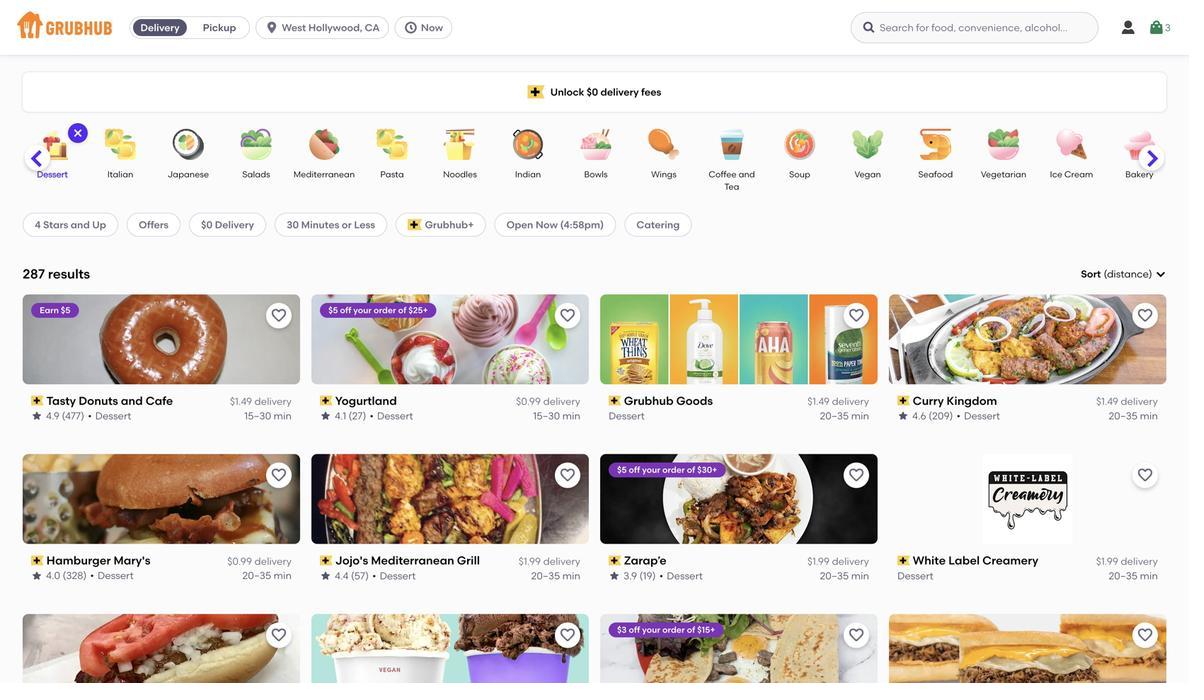 Task type: vqa. For each thing, say whether or not it's contained in the screenshot.


Task type: locate. For each thing, give the bounding box(es) containing it.
unlock $0 delivery fees
[[551, 86, 662, 98]]

save this restaurant image
[[1138, 307, 1155, 324], [849, 467, 866, 484], [1138, 467, 1155, 484], [271, 627, 288, 644], [560, 627, 577, 644]]

star icon image
[[31, 410, 42, 422], [320, 410, 331, 422], [898, 410, 909, 422], [31, 570, 42, 582], [320, 570, 331, 582], [609, 570, 620, 582]]

dessert down kingdom
[[965, 410, 1001, 422]]

20–35 for label
[[1110, 570, 1138, 582]]

star icon image left 3.9
[[609, 570, 620, 582]]

$0 right unlock at the left of page
[[587, 86, 599, 98]]

hamburger mary's
[[47, 554, 151, 568]]

subscription pass image
[[320, 396, 333, 406], [898, 556, 911, 566]]

1 vertical spatial $0.99
[[227, 556, 252, 568]]

$15+
[[698, 625, 716, 635]]

star icon image left the 4.0
[[31, 570, 42, 582]]

cafe
[[146, 394, 173, 408]]

0 horizontal spatial $1.49
[[230, 396, 252, 408]]

20–35 for mary's
[[243, 570, 271, 582]]

subscription pass image
[[31, 396, 44, 406], [609, 396, 622, 406], [898, 396, 911, 406], [31, 556, 44, 566], [320, 556, 333, 566], [609, 556, 622, 566]]

of left $25+ at top left
[[398, 305, 407, 315]]

• right (19)
[[660, 570, 664, 582]]

seafood
[[919, 169, 954, 180]]

0 vertical spatial of
[[398, 305, 407, 315]]

$1.99
[[519, 556, 541, 568], [808, 556, 830, 568], [1097, 556, 1119, 568]]

min
[[274, 410, 292, 422], [563, 410, 581, 422], [852, 410, 870, 422], [1141, 410, 1159, 422], [274, 570, 292, 582], [563, 570, 581, 582], [852, 570, 870, 582], [1141, 570, 1159, 582]]

2 $1.49 from the left
[[808, 396, 830, 408]]

order left $25+ at top left
[[374, 305, 396, 315]]

delivery for zarap'e
[[833, 556, 870, 568]]

1 horizontal spatial and
[[121, 394, 143, 408]]

delivery for hamburger mary's
[[255, 556, 292, 568]]

• dessert
[[88, 410, 131, 422], [370, 410, 413, 422], [957, 410, 1001, 422], [90, 570, 134, 582], [373, 570, 416, 582], [660, 570, 703, 582]]

japanese image
[[164, 129, 213, 160]]

1 vertical spatial $0.99 delivery
[[227, 556, 292, 568]]

tasty donuts and cafe logo image
[[23, 295, 300, 384]]

1 vertical spatial subscription pass image
[[898, 556, 911, 566]]

4
[[35, 219, 41, 231]]

curry
[[913, 394, 945, 408]]

$3
[[618, 625, 627, 635]]

0 vertical spatial and
[[739, 169, 756, 180]]

svg image
[[1121, 19, 1138, 36], [404, 21, 418, 35], [72, 127, 84, 139], [1156, 269, 1167, 280]]

• for yogurtland
[[370, 410, 374, 422]]

15–30 for tasty donuts and cafe
[[245, 410, 271, 422]]

of left $15+
[[687, 625, 696, 635]]

$30+
[[698, 465, 718, 475]]

30 minutes or less
[[287, 219, 376, 231]]

star icon image for zarap'e
[[609, 570, 620, 582]]

0 horizontal spatial $0
[[201, 219, 213, 231]]

1 vertical spatial and
[[71, 219, 90, 231]]

(4:58pm)
[[561, 219, 604, 231]]

ice cream image
[[1048, 129, 1097, 160]]

2 $1.99 from the left
[[808, 556, 830, 568]]

order
[[374, 305, 396, 315], [663, 465, 685, 475], [663, 625, 685, 635]]

1 vertical spatial order
[[663, 465, 685, 475]]

star icon image left 4.4
[[320, 570, 331, 582]]

287
[[23, 266, 45, 282]]

0 vertical spatial $0.99
[[516, 396, 541, 408]]

3 $1.99 from the left
[[1097, 556, 1119, 568]]

of left the $30+
[[687, 465, 696, 475]]

1 vertical spatial of
[[687, 465, 696, 475]]

15–30 min
[[245, 410, 292, 422], [534, 410, 581, 422]]

jojo's
[[336, 554, 368, 568]]

• right (477)
[[88, 410, 92, 422]]

• dessert down hamburger mary's
[[90, 570, 134, 582]]

0 horizontal spatial $0.99 delivery
[[227, 556, 292, 568]]

$1.49 delivery for grubhub goods
[[808, 396, 870, 408]]

svg image inside "3" button
[[1149, 19, 1166, 36]]

creamery
[[983, 554, 1039, 568]]

dessert for tasty donuts and cafe
[[95, 410, 131, 422]]

italian image
[[96, 129, 145, 160]]

and up tea
[[739, 169, 756, 180]]

bowls
[[585, 169, 608, 180]]

3 $1.99 delivery from the left
[[1097, 556, 1159, 568]]

delivery
[[141, 22, 180, 34], [215, 219, 254, 231]]

mediterranean left grill
[[371, 554, 455, 568]]

and inside coffee and tea
[[739, 169, 756, 180]]

subscription pass image for white label creamery
[[898, 556, 911, 566]]

2 horizontal spatial $1.99
[[1097, 556, 1119, 568]]

0 vertical spatial now
[[421, 22, 443, 34]]

subscription pass image left grubhub
[[609, 396, 622, 406]]

• dessert down kingdom
[[957, 410, 1001, 422]]

tasty donuts and cafe
[[47, 394, 173, 408]]

2 horizontal spatial $1.49
[[1097, 396, 1119, 408]]

grill
[[457, 554, 480, 568]]

your left $25+ at top left
[[354, 305, 372, 315]]

0 horizontal spatial $1.49 delivery
[[230, 396, 292, 408]]

0 horizontal spatial $1.99 delivery
[[519, 556, 581, 568]]

earn $5
[[40, 305, 70, 315]]

dessert down dessert image
[[37, 169, 68, 180]]

delivery left pickup button
[[141, 22, 180, 34]]

$1.49 delivery for tasty donuts and cafe
[[230, 396, 292, 408]]

2 15–30 min from the left
[[534, 410, 581, 422]]

salads image
[[232, 129, 281, 160]]

noodles
[[443, 169, 477, 180]]

save this restaurant image for white label creamery logo
[[1138, 467, 1155, 484]]

and left up
[[71, 219, 90, 231]]

ca
[[365, 22, 380, 34]]

$0.99 delivery
[[516, 396, 581, 408], [227, 556, 292, 568]]

0 horizontal spatial now
[[421, 22, 443, 34]]

1 $1.49 from the left
[[230, 396, 252, 408]]

• dessert for curry kingdom
[[957, 410, 1001, 422]]

1 15–30 min from the left
[[245, 410, 292, 422]]

• dessert down tasty donuts and cafe
[[88, 410, 131, 422]]

• down curry kingdom on the bottom right of page
[[957, 410, 961, 422]]

(57)
[[351, 570, 369, 582]]

now right open
[[536, 219, 558, 231]]

• dessert down yogurtland
[[370, 410, 413, 422]]

1 horizontal spatial $1.49 delivery
[[808, 396, 870, 408]]

2 horizontal spatial $1.49 delivery
[[1097, 396, 1159, 408]]

0 horizontal spatial delivery
[[141, 22, 180, 34]]

fees
[[642, 86, 662, 98]]

0 vertical spatial grubhub plus flag logo image
[[528, 85, 545, 99]]

1 horizontal spatial $1.99
[[808, 556, 830, 568]]

2 horizontal spatial $5
[[618, 465, 627, 475]]

0 horizontal spatial $0.99
[[227, 556, 252, 568]]

0 vertical spatial $0.99 delivery
[[516, 396, 581, 408]]

• dessert right (19)
[[660, 570, 703, 582]]

0 horizontal spatial 15–30
[[245, 410, 271, 422]]

your for yogurtland
[[354, 305, 372, 315]]

star icon image left 4.6
[[898, 410, 909, 422]]

subscription pass image for hamburger
[[31, 556, 44, 566]]

0 horizontal spatial 15–30 min
[[245, 410, 292, 422]]

1 vertical spatial grubhub plus flag logo image
[[408, 219, 422, 231]]

)
[[1150, 268, 1153, 280]]

$0 right "offers"
[[201, 219, 213, 231]]

1 $1.99 delivery from the left
[[519, 556, 581, 568]]

delivery
[[601, 86, 639, 98], [255, 396, 292, 408], [544, 396, 581, 408], [833, 396, 870, 408], [1122, 396, 1159, 408], [255, 556, 292, 568], [544, 556, 581, 568], [833, 556, 870, 568], [1122, 556, 1159, 568]]

2 horizontal spatial $1.99 delivery
[[1097, 556, 1159, 568]]

20–35 min for label
[[1110, 570, 1159, 582]]

dessert down jojo's mediterranean grill
[[380, 570, 416, 582]]

min for grubhub goods
[[852, 410, 870, 422]]

15–30
[[245, 410, 271, 422], [534, 410, 560, 422]]

pardon my cheesesteak logo image
[[890, 615, 1167, 684]]

$1.49
[[230, 396, 252, 408], [808, 396, 830, 408], [1097, 396, 1119, 408]]

2 $1.49 delivery from the left
[[808, 396, 870, 408]]

star icon image for tasty donuts and cafe
[[31, 410, 42, 422]]

None field
[[1082, 267, 1167, 281]]

delivery down salads
[[215, 219, 254, 231]]

$0.99 delivery for yogurtland
[[516, 396, 581, 408]]

3 $1.49 delivery from the left
[[1097, 396, 1159, 408]]

1 horizontal spatial grubhub plus flag logo image
[[528, 85, 545, 99]]

• dessert down jojo's mediterranean grill
[[373, 570, 416, 582]]

dessert down yogurtland
[[377, 410, 413, 422]]

$1.49 delivery
[[230, 396, 292, 408], [808, 396, 870, 408], [1097, 396, 1159, 408]]

0 horizontal spatial mediterranean
[[294, 169, 355, 180]]

main navigation navigation
[[0, 0, 1190, 55]]

svg image for 3
[[1149, 19, 1166, 36]]

4.6 (209)
[[913, 410, 954, 422]]

mediterranean down mediterranean image
[[294, 169, 355, 180]]

minutes
[[301, 219, 340, 231]]

1 $1.99 from the left
[[519, 556, 541, 568]]

3 $1.49 from the left
[[1097, 396, 1119, 408]]

star icon image left 4.1
[[320, 410, 331, 422]]

0 horizontal spatial svg image
[[265, 21, 279, 35]]

2 vertical spatial and
[[121, 394, 143, 408]]

svg image inside 'now' button
[[404, 21, 418, 35]]

pickup
[[203, 22, 236, 34]]

vegetarian
[[982, 169, 1027, 180]]

dessert down grubhub
[[609, 410, 645, 422]]

• right (57)
[[373, 570, 377, 582]]

order left $15+
[[663, 625, 685, 635]]

mary's
[[114, 554, 151, 568]]

0 vertical spatial off
[[340, 305, 352, 315]]

• for zarap'e
[[660, 570, 664, 582]]

20–35
[[821, 410, 849, 422], [1110, 410, 1138, 422], [243, 570, 271, 582], [532, 570, 560, 582], [821, 570, 849, 582], [1110, 570, 1138, 582]]

dessert down white
[[898, 570, 934, 582]]

1 horizontal spatial $0.99
[[516, 396, 541, 408]]

or
[[342, 219, 352, 231]]

star icon image left 4.9 on the left of the page
[[31, 410, 42, 422]]

20–35 min
[[821, 410, 870, 422], [1110, 410, 1159, 422], [243, 570, 292, 582], [532, 570, 581, 582], [821, 570, 870, 582], [1110, 570, 1159, 582]]

subscription pass image left curry on the right bottom of page
[[898, 396, 911, 406]]

open
[[507, 219, 534, 231]]

svg image right "ca"
[[404, 21, 418, 35]]

dessert down mary's
[[98, 570, 134, 582]]

bakery image
[[1116, 129, 1165, 160]]

none field containing sort
[[1082, 267, 1167, 281]]

min for yogurtland
[[563, 410, 581, 422]]

grubhub goods
[[624, 394, 713, 408]]

dessert image
[[28, 129, 77, 160]]

2 15–30 from the left
[[534, 410, 560, 422]]

dessert
[[37, 169, 68, 180], [95, 410, 131, 422], [377, 410, 413, 422], [609, 410, 645, 422], [965, 410, 1001, 422], [98, 570, 134, 582], [380, 570, 416, 582], [667, 570, 703, 582], [898, 570, 934, 582]]

1 horizontal spatial mediterranean
[[371, 554, 455, 568]]

and left cafe
[[121, 394, 143, 408]]

0 vertical spatial order
[[374, 305, 396, 315]]

delivery inside "button"
[[141, 22, 180, 34]]

0 horizontal spatial grubhub plus flag logo image
[[408, 219, 422, 231]]

grubhub plus flag logo image left unlock at the left of page
[[528, 85, 545, 99]]

grubhub plus flag logo image left grubhub+
[[408, 219, 422, 231]]

1 horizontal spatial $1.49
[[808, 396, 830, 408]]

• right (27)
[[370, 410, 374, 422]]

unlock
[[551, 86, 585, 98]]

dessert right (19)
[[667, 570, 703, 582]]

jojo's mediterranean grill
[[336, 554, 480, 568]]

1 vertical spatial off
[[629, 465, 641, 475]]

• dessert for jojo's mediterranean grill
[[373, 570, 416, 582]]

subscription pass image left zarap'e
[[609, 556, 622, 566]]

subscription pass image left hamburger
[[31, 556, 44, 566]]

0 vertical spatial your
[[354, 305, 372, 315]]

$0.99 for yogurtland
[[516, 396, 541, 408]]

$5
[[61, 305, 70, 315], [329, 305, 338, 315], [618, 465, 627, 475]]

save this restaurant button
[[266, 303, 292, 329], [555, 303, 581, 329], [844, 303, 870, 329], [1133, 303, 1159, 329], [266, 463, 292, 489], [555, 463, 581, 489], [844, 463, 870, 489], [1133, 463, 1159, 489], [266, 623, 292, 649], [555, 623, 581, 649], [844, 623, 870, 649], [1133, 623, 1159, 649]]

your right the $3
[[643, 625, 661, 635]]

1 horizontal spatial $5
[[329, 305, 338, 315]]

star icon image for curry kingdom
[[898, 410, 909, 422]]

yogurtland
[[336, 394, 397, 408]]

offers
[[139, 219, 169, 231]]

1 horizontal spatial 15–30
[[534, 410, 560, 422]]

mediterranean
[[294, 169, 355, 180], [371, 554, 455, 568]]

grubhub plus flag logo image for grubhub+
[[408, 219, 422, 231]]

subscription pass image left yogurtland
[[320, 396, 333, 406]]

svg image inside west hollywood, ca "button"
[[265, 21, 279, 35]]

1 $1.49 delivery from the left
[[230, 396, 292, 408]]

grubhub plus flag logo image
[[528, 85, 545, 99], [408, 219, 422, 231]]

off
[[340, 305, 352, 315], [629, 465, 641, 475], [629, 625, 641, 635]]

0 horizontal spatial and
[[71, 219, 90, 231]]

subscription pass image left jojo's
[[320, 556, 333, 566]]

min for zarap'e
[[852, 570, 870, 582]]

1 15–30 from the left
[[245, 410, 271, 422]]

now right "ca"
[[421, 22, 443, 34]]

0 vertical spatial subscription pass image
[[320, 396, 333, 406]]

svg image for west hollywood, ca
[[265, 21, 279, 35]]

distance
[[1108, 268, 1150, 280]]

your left the $30+
[[643, 465, 661, 475]]

dessert down tasty donuts and cafe
[[95, 410, 131, 422]]

subscription pass image for yogurtland
[[320, 396, 333, 406]]

• dessert for tasty donuts and cafe
[[88, 410, 131, 422]]

2 horizontal spatial and
[[739, 169, 756, 180]]

subscription pass image left white
[[898, 556, 911, 566]]

subscription pass image left tasty
[[31, 396, 44, 406]]

1 vertical spatial delivery
[[215, 219, 254, 231]]

$1.99 delivery for label
[[1097, 556, 1159, 568]]

delivery for yogurtland
[[544, 396, 581, 408]]

now inside button
[[421, 22, 443, 34]]

order for yogurtland
[[374, 305, 396, 315]]

$1.49 delivery for curry kingdom
[[1097, 396, 1159, 408]]

svg image
[[1149, 19, 1166, 36], [265, 21, 279, 35], [863, 21, 877, 35]]

2 horizontal spatial svg image
[[1149, 19, 1166, 36]]

1 vertical spatial now
[[536, 219, 558, 231]]

vegan
[[855, 169, 882, 180]]

stars
[[43, 219, 68, 231]]

pasta image
[[368, 129, 417, 160]]

0 vertical spatial delivery
[[141, 22, 180, 34]]

save this restaurant image
[[271, 307, 288, 324], [560, 307, 577, 324], [849, 307, 866, 324], [271, 467, 288, 484], [560, 467, 577, 484], [849, 627, 866, 644], [1138, 627, 1155, 644]]

1 horizontal spatial $0.99 delivery
[[516, 396, 581, 408]]

italian
[[107, 169, 133, 180]]

1 horizontal spatial 15–30 min
[[534, 410, 581, 422]]

results
[[48, 266, 90, 282]]

0 horizontal spatial subscription pass image
[[320, 396, 333, 406]]

noodles image
[[436, 129, 485, 160]]

•
[[88, 410, 92, 422], [370, 410, 374, 422], [957, 410, 961, 422], [90, 570, 94, 582], [373, 570, 377, 582], [660, 570, 664, 582]]

grubhub plus flag logo image for unlock $0 delivery fees
[[528, 85, 545, 99]]

hamburger
[[47, 554, 111, 568]]

• dessert for hamburger mary's
[[90, 570, 134, 582]]

zarap'e logo image
[[601, 455, 878, 544]]

and
[[739, 169, 756, 180], [71, 219, 90, 231], [121, 394, 143, 408]]

yogurtland logo image
[[312, 295, 589, 384]]

• down hamburger mary's
[[90, 570, 94, 582]]

• for jojo's mediterranean grill
[[373, 570, 377, 582]]

Search for food, convenience, alcohol... search field
[[851, 12, 1099, 43]]

ice
[[1051, 169, 1063, 180]]

1 horizontal spatial svg image
[[863, 21, 877, 35]]

0 horizontal spatial $1.99
[[519, 556, 541, 568]]

delivery for curry kingdom
[[1122, 396, 1159, 408]]

1 vertical spatial your
[[643, 465, 661, 475]]

kingdom
[[947, 394, 998, 408]]

1 horizontal spatial subscription pass image
[[898, 556, 911, 566]]

1 horizontal spatial $0
[[587, 86, 599, 98]]

order left the $30+
[[663, 465, 685, 475]]

seafood image
[[912, 129, 961, 160]]

1 horizontal spatial $1.99 delivery
[[808, 556, 870, 568]]

dessert for hamburger mary's
[[98, 570, 134, 582]]



Task type: describe. For each thing, give the bounding box(es) containing it.
delivery for tasty donuts and cafe
[[255, 396, 292, 408]]

4.9
[[46, 410, 60, 422]]

svg image right )
[[1156, 269, 1167, 280]]

west
[[282, 22, 306, 34]]

grubhub+
[[425, 219, 474, 231]]

(477)
[[62, 410, 84, 422]]

20–35 min for goods
[[821, 410, 870, 422]]

coffee
[[709, 169, 737, 180]]

cream
[[1065, 169, 1094, 180]]

(19)
[[640, 570, 656, 582]]

wings
[[652, 169, 677, 180]]

of for yogurtland
[[398, 305, 407, 315]]

subscription pass image for jojo's
[[320, 556, 333, 566]]

subscription pass image for grubhub
[[609, 396, 622, 406]]

$5 for yogurtland
[[329, 305, 338, 315]]

1 vertical spatial $0
[[201, 219, 213, 231]]

min for curry kingdom
[[1141, 410, 1159, 422]]

svg image left "3" button
[[1121, 19, 1138, 36]]

subscription pass image for curry
[[898, 396, 911, 406]]

subscription pass image for tasty
[[31, 396, 44, 406]]

and for 4 stars and up
[[71, 219, 90, 231]]

• dessert for yogurtland
[[370, 410, 413, 422]]

save this restaurant image for carney's logo
[[271, 627, 288, 644]]

3 button
[[1149, 15, 1172, 40]]

min for jojo's mediterranean grill
[[563, 570, 581, 582]]

$3 off your order of $15+
[[618, 625, 716, 635]]

ice cream
[[1051, 169, 1094, 180]]

20–35 min for mediterranean
[[532, 570, 581, 582]]

donuts
[[79, 394, 118, 408]]

hollywood,
[[309, 22, 363, 34]]

your for zarap'e
[[643, 465, 661, 475]]

and for tasty donuts and cafe
[[121, 394, 143, 408]]

20–35 min for kingdom
[[1110, 410, 1159, 422]]

$1.49 for tasty donuts and cafe
[[230, 396, 252, 408]]

van leeuwen ice cream logo image
[[312, 615, 589, 684]]

0 vertical spatial $0
[[587, 86, 599, 98]]

min for hamburger mary's
[[274, 570, 292, 582]]

20–35 for kingdom
[[1110, 410, 1138, 422]]

vegetarian image
[[980, 129, 1029, 160]]

order for zarap'e
[[663, 465, 685, 475]]

(328)
[[63, 570, 87, 582]]

save this restaurant image for the van leeuwen ice cream logo on the left of the page
[[560, 627, 577, 644]]

30
[[287, 219, 299, 231]]

grubhub
[[624, 394, 674, 408]]

la creme cafe (melrose ave) logo image
[[601, 615, 878, 684]]

sort
[[1082, 268, 1102, 280]]

goods
[[677, 394, 713, 408]]

salads
[[242, 169, 270, 180]]

1 horizontal spatial now
[[536, 219, 558, 231]]

catering
[[637, 219, 680, 231]]

bakery
[[1126, 169, 1154, 180]]

• for hamburger mary's
[[90, 570, 94, 582]]

pasta
[[381, 169, 404, 180]]

20–35 for mediterranean
[[532, 570, 560, 582]]

$5 for zarap'e
[[618, 465, 627, 475]]

(209)
[[929, 410, 954, 422]]

off for zarap'e
[[629, 465, 641, 475]]

dessert for jojo's mediterranean grill
[[380, 570, 416, 582]]

to
[[1068, 533, 1078, 545]]

4.4
[[335, 570, 349, 582]]

0 vertical spatial mediterranean
[[294, 169, 355, 180]]

star icon image for jojo's mediterranean grill
[[320, 570, 331, 582]]

20–35 for goods
[[821, 410, 849, 422]]

$0.99 delivery for hamburger mary's
[[227, 556, 292, 568]]

15–30 min for yogurtland
[[534, 410, 581, 422]]

vegan image
[[844, 129, 893, 160]]

delivery for white label creamery
[[1122, 556, 1159, 568]]

dessert for curry kingdom
[[965, 410, 1001, 422]]

carney's logo image
[[23, 615, 300, 684]]

star icon image for yogurtland
[[320, 410, 331, 422]]

svg image left italian image
[[72, 127, 84, 139]]

label
[[949, 554, 980, 568]]

earn
[[40, 305, 59, 315]]

up
[[92, 219, 106, 231]]

$5 off your order of $30+
[[618, 465, 718, 475]]

zarap'e
[[624, 554, 667, 568]]

pickup button
[[190, 16, 249, 39]]

4.0 (328)
[[46, 570, 87, 582]]

of for zarap'e
[[687, 465, 696, 475]]

(27)
[[349, 410, 366, 422]]

min for tasty donuts and cafe
[[274, 410, 292, 422]]

japanese
[[168, 169, 209, 180]]

2 vertical spatial off
[[629, 625, 641, 635]]

$1.49 for curry kingdom
[[1097, 396, 1119, 408]]

$25+
[[409, 305, 428, 315]]

proceed to checkout button
[[982, 527, 1172, 552]]

$1.99 for mediterranean
[[519, 556, 541, 568]]

2 vertical spatial of
[[687, 625, 696, 635]]

2 vertical spatial order
[[663, 625, 685, 635]]

coffee and tea
[[709, 169, 756, 192]]

west hollywood, ca
[[282, 22, 380, 34]]

20–35 min for mary's
[[243, 570, 292, 582]]

(
[[1105, 268, 1108, 280]]

0 horizontal spatial $5
[[61, 305, 70, 315]]

delivery button
[[130, 16, 190, 39]]

3.9
[[624, 570, 638, 582]]

min for white label creamery
[[1141, 570, 1159, 582]]

dessert for yogurtland
[[377, 410, 413, 422]]

2 vertical spatial your
[[643, 625, 661, 635]]

1 vertical spatial mediterranean
[[371, 554, 455, 568]]

3
[[1166, 21, 1172, 34]]

$0.99 for hamburger mary's
[[227, 556, 252, 568]]

white label creamery logo image
[[983, 455, 1073, 544]]

• dessert for zarap'e
[[660, 570, 703, 582]]

indian image
[[504, 129, 553, 160]]

curry kingdom logo image
[[890, 295, 1167, 384]]

• for tasty donuts and cafe
[[88, 410, 92, 422]]

open now (4:58pm)
[[507, 219, 604, 231]]

4.1 (27)
[[335, 410, 366, 422]]

checkout
[[1081, 533, 1128, 545]]

proceed to checkout
[[1025, 533, 1128, 545]]

3.9 (19)
[[624, 570, 656, 582]]

coffee and tea image
[[708, 129, 757, 160]]

indian
[[515, 169, 541, 180]]

$1.99 delivery for mediterranean
[[519, 556, 581, 568]]

4.4 (57)
[[335, 570, 369, 582]]

grubhub goods logo image
[[601, 295, 878, 384]]

off for yogurtland
[[340, 305, 352, 315]]

4.0
[[46, 570, 60, 582]]

4.1
[[335, 410, 346, 422]]

$1.49 for grubhub goods
[[808, 396, 830, 408]]

4.9 (477)
[[46, 410, 84, 422]]

• for curry kingdom
[[957, 410, 961, 422]]

proceed
[[1025, 533, 1066, 545]]

delivery for grubhub goods
[[833, 396, 870, 408]]

less
[[354, 219, 376, 231]]

delivery for jojo's mediterranean grill
[[544, 556, 581, 568]]

15–30 min for tasty donuts and cafe
[[245, 410, 292, 422]]

$5 off your order of $25+
[[329, 305, 428, 315]]

$0 delivery
[[201, 219, 254, 231]]

now button
[[395, 16, 458, 39]]

star icon image for hamburger mary's
[[31, 570, 42, 582]]

curry kingdom
[[913, 394, 998, 408]]

2 $1.99 delivery from the left
[[808, 556, 870, 568]]

bowls image
[[572, 129, 621, 160]]

soup
[[790, 169, 811, 180]]

dessert for zarap'e
[[667, 570, 703, 582]]

15–30 for yogurtland
[[534, 410, 560, 422]]

white label creamery
[[913, 554, 1039, 568]]

$1.99 for label
[[1097, 556, 1119, 568]]

tea
[[725, 182, 740, 192]]

hamburger mary's logo image
[[23, 455, 300, 544]]

save this restaurant image for curry kingdom logo
[[1138, 307, 1155, 324]]

west hollywood, ca button
[[256, 16, 395, 39]]

4 stars and up
[[35, 219, 106, 231]]

mediterranean image
[[300, 129, 349, 160]]

4.6
[[913, 410, 927, 422]]

1 horizontal spatial delivery
[[215, 219, 254, 231]]

jojo's mediterranean grill logo image
[[312, 455, 589, 544]]

soup image
[[776, 129, 825, 160]]

wings image
[[640, 129, 689, 160]]



